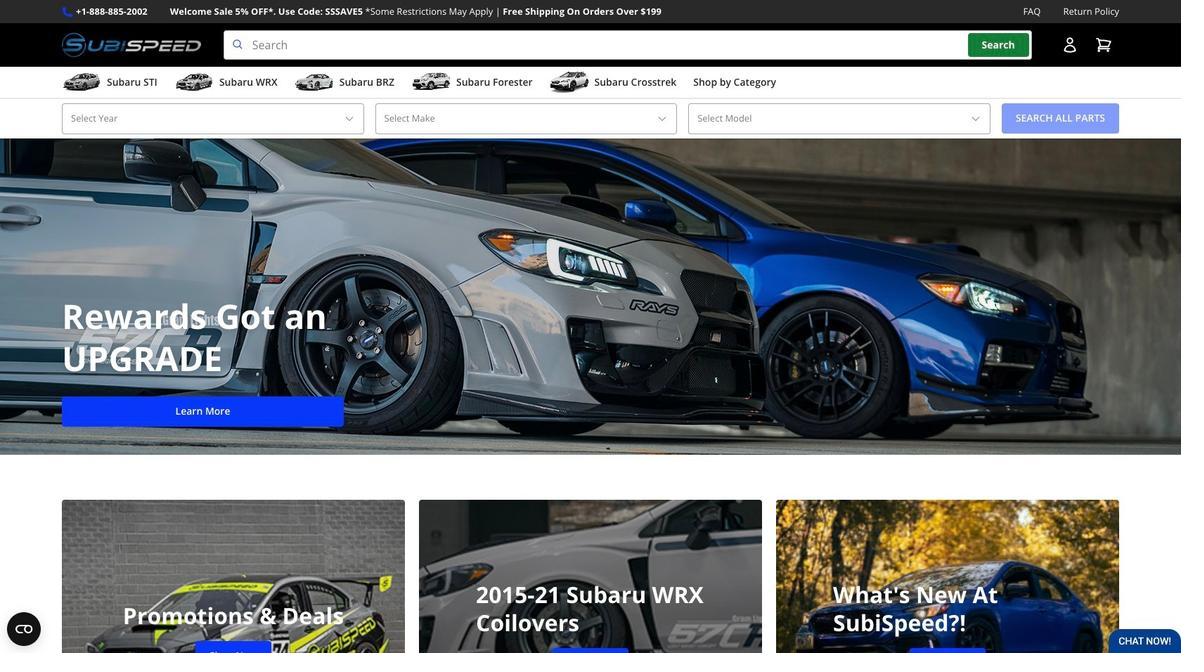 Task type: describe. For each thing, give the bounding box(es) containing it.
a subaru brz thumbnail image image
[[295, 72, 334, 93]]

a subaru crosstrek thumbnail image image
[[550, 72, 589, 93]]

rewards program image
[[0, 138, 1182, 455]]

open widget image
[[7, 613, 41, 646]]

select model image
[[970, 113, 982, 124]]

a subaru sti thumbnail image image
[[62, 72, 101, 93]]

subispeed logo image
[[62, 30, 201, 60]]

button image
[[1062, 37, 1079, 54]]

a subaru forester thumbnail image image
[[411, 72, 451, 93]]

search input field
[[224, 30, 1033, 60]]



Task type: locate. For each thing, give the bounding box(es) containing it.
a subaru wrx thumbnail image image
[[174, 72, 214, 93]]

coilovers image
[[419, 500, 762, 653]]

Select Year button
[[62, 103, 364, 134]]

deals image
[[62, 500, 405, 653]]

select make image
[[657, 113, 668, 124]]

select year image
[[344, 113, 355, 124]]

Select Model button
[[689, 103, 991, 134]]

earn rewards image
[[777, 500, 1120, 653]]

Select Make button
[[375, 103, 677, 134]]



Task type: vqa. For each thing, say whether or not it's contained in the screenshot.
Select Model Icon on the right of page
yes



